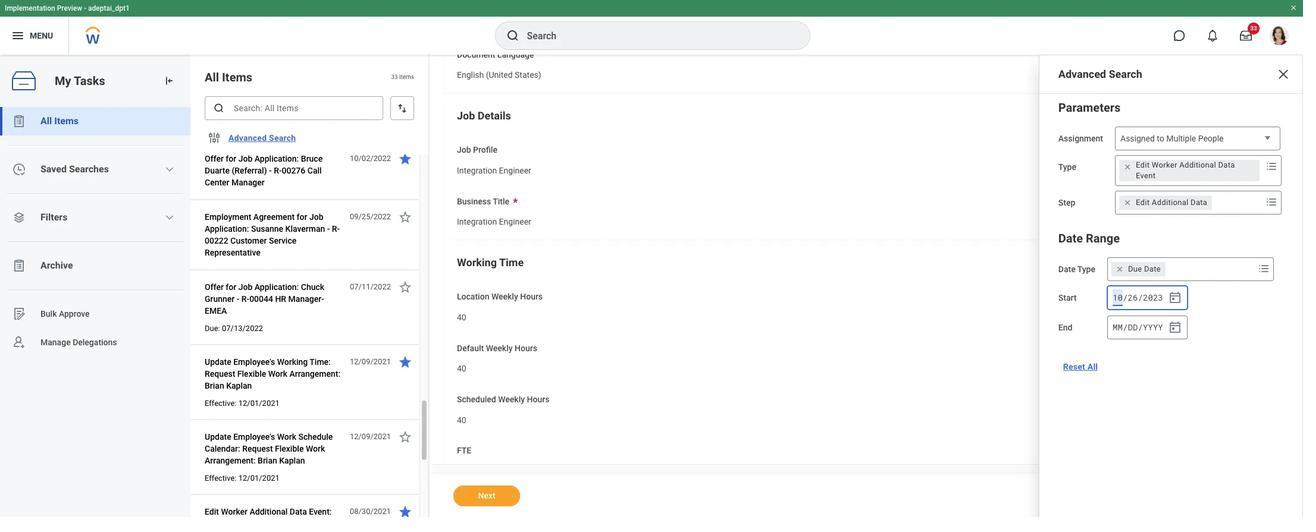 Task type: vqa. For each thing, say whether or not it's contained in the screenshot.
"prompts" image related to Type
yes



Task type: describe. For each thing, give the bounding box(es) containing it.
engineer for profile
[[499, 166, 532, 176]]

states)
[[515, 71, 542, 80]]

yyyy
[[1144, 322, 1164, 333]]

edit worker additional data event: button
[[205, 505, 343, 518]]

document
[[457, 50, 496, 59]]

preview
[[57, 4, 82, 13]]

grunner
[[205, 295, 235, 304]]

‎- for (referral)
[[269, 166, 272, 176]]

26
[[1128, 292, 1138, 303]]

multiple
[[1167, 134, 1197, 143]]

search inside button
[[269, 133, 296, 143]]

hr
[[275, 295, 286, 304]]

07/11/2022
[[350, 283, 391, 292]]

due date
[[1129, 265, 1161, 274]]

to
[[1157, 134, 1165, 143]]

scheduled weekly hours element
[[457, 408, 467, 430]]

all items button
[[0, 107, 190, 136]]

mm
[[1113, 322, 1123, 333]]

employee's for request
[[233, 433, 275, 442]]

list containing all items
[[0, 107, 190, 357]]

additional for edit worker additional data event:
[[250, 508, 288, 517]]

for for offer for job application: bruce duarte (referral) ‎- r-00276 call center manager
[[226, 154, 236, 164]]

100%
[[457, 467, 477, 477]]

event
[[1136, 171, 1156, 180]]

archive button
[[0, 252, 190, 280]]

clipboard image for all items
[[12, 114, 26, 129]]

flexible inside update employee's working time: request flexible work arrangement: brian kaplan
[[237, 370, 266, 379]]

title
[[493, 197, 510, 206]]

40 for location weekly hours
[[457, 313, 467, 323]]

offer for job application: chuck grunner ‎- r-00044 hr manager- emea button
[[205, 280, 343, 318]]

my tasks
[[55, 74, 105, 88]]

rename image
[[12, 307, 26, 321]]

details
[[478, 110, 511, 122]]

12/09/2021 for update employee's working time: request flexible work arrangement: brian kaplan
[[350, 358, 391, 367]]

employment agreement for job application: susanne klaverman ‎- r- 00222 customer service representative button
[[205, 210, 343, 260]]

request inside update employee's working time: request flexible work arrangement: brian kaplan
[[205, 370, 235, 379]]

assigned to multiple people
[[1121, 134, 1224, 143]]

adeptai_dpt1
[[88, 4, 130, 13]]

edit worker additional data event element
[[1136, 160, 1255, 182]]

document language element
[[457, 63, 542, 85]]

offer for job application: bruce duarte (referral) ‎- r-00276 call center manager button
[[205, 152, 343, 190]]

/ right 26
[[1138, 292, 1143, 303]]

/ right 10
[[1123, 292, 1128, 303]]

bulk approve link
[[0, 300, 190, 329]]

prompts image
[[1265, 160, 1279, 174]]

chuck
[[301, 283, 325, 292]]

08/30/2021
[[350, 508, 391, 517]]

parameters group
[[1059, 98, 1284, 215]]

brian inside 'update employee's work schedule calendar: request flexible work arrangement: brian kaplan'
[[258, 457, 277, 466]]

parameters
[[1059, 101, 1121, 115]]

date range
[[1059, 232, 1120, 246]]

service
[[269, 236, 297, 246]]

additional inside the edit additional data element
[[1152, 198, 1189, 207]]

update employee's working time: request flexible work arrangement: brian kaplan button
[[205, 355, 343, 393]]

edit additional data, press delete to clear value. option
[[1120, 196, 1213, 210]]

1 star image from the top
[[398, 210, 413, 224]]

date range button
[[1059, 232, 1120, 246]]

manage delegations
[[40, 338, 117, 347]]

manager
[[232, 178, 265, 188]]

2 vertical spatial work
[[306, 445, 325, 454]]

update employee's work schedule calendar: request flexible work arrangement: brian kaplan button
[[205, 430, 343, 468]]

location weekly hours element
[[457, 305, 467, 327]]

application: inside employment agreement for job application: susanne klaverman ‎- r- 00222 customer service representative
[[205, 224, 249, 234]]

range
[[1086, 232, 1120, 246]]

40 for default weekly hours
[[457, 364, 467, 374]]

manager-
[[288, 295, 324, 304]]

default weekly hours
[[457, 344, 537, 353]]

10 / 26 / 2023
[[1113, 292, 1164, 303]]

r- inside offer for job application: chuck grunner ‎- r-00044 hr manager- emea
[[242, 295, 250, 304]]

employee's for flexible
[[233, 358, 275, 367]]

reset
[[1064, 363, 1086, 372]]

business title element
[[457, 210, 532, 232]]

x small image for type
[[1122, 161, 1134, 173]]

english
[[457, 71, 484, 80]]

update for update employee's work schedule calendar: request flexible work arrangement: brian kaplan
[[205, 433, 231, 442]]

date range group
[[1059, 229, 1284, 341]]

12/01/2021 for kaplan
[[239, 399, 280, 408]]

offer for job application: bruce duarte (referral) ‎- r-00276 call center manager
[[205, 154, 323, 188]]

notifications large image
[[1207, 30, 1219, 42]]

items
[[399, 74, 414, 81]]

job details
[[457, 110, 511, 122]]

business
[[457, 197, 491, 206]]

employment agreement for job application: susanne klaverman ‎- r- 00222 customer service representative
[[205, 213, 340, 258]]

40 text field for location weekly hours
[[457, 306, 467, 327]]

document language
[[457, 50, 534, 59]]

assignment
[[1059, 134, 1104, 143]]

job details element
[[444, 99, 1283, 240]]

integration engineer for title
[[457, 218, 532, 227]]

40 text field for scheduled weekly hours
[[457, 409, 467, 429]]

edit worker additional data event:
[[205, 508, 332, 518]]

2023
[[1144, 292, 1164, 303]]

implementation preview -   adeptai_dpt1
[[5, 4, 130, 13]]

bulk approve
[[40, 309, 90, 319]]

offer for offer for job application: chuck grunner ‎- r-00044 hr manager- emea
[[205, 283, 224, 292]]

10/02/2022
[[350, 154, 391, 163]]

reset all button
[[1059, 355, 1103, 379]]

due:
[[205, 324, 220, 333]]

approve
[[59, 309, 90, 319]]

‎- inside offer for job application: chuck grunner ‎- r-00044 hr manager- emea
[[237, 295, 240, 304]]

item list element
[[190, 55, 430, 518]]

configure image
[[207, 131, 221, 145]]

implementation preview -   adeptai_dpt1 banner
[[0, 0, 1304, 55]]

dialog containing parameters
[[1039, 55, 1304, 518]]

end group
[[1108, 316, 1188, 340]]

manage
[[40, 338, 71, 347]]

work inside update employee's working time: request flexible work arrangement: brian kaplan
[[268, 370, 288, 379]]

brian inside update employee's working time: request flexible work arrangement: brian kaplan
[[205, 382, 224, 391]]

x small image for step
[[1122, 197, 1134, 209]]

job inside offer for job application: chuck grunner ‎- r-00044 hr manager- emea
[[239, 283, 253, 292]]

x small image
[[1114, 264, 1126, 276]]

business title
[[457, 197, 510, 206]]

dd
[[1128, 322, 1138, 333]]

hours for scheduled weekly hours
[[527, 395, 550, 405]]

for inside employment agreement for job application: susanne klaverman ‎- r- 00222 customer service representative
[[297, 213, 307, 222]]

kaplan inside update employee's working time: request flexible work arrangement: brian kaplan
[[226, 382, 252, 391]]

request inside 'update employee's work schedule calendar: request flexible work arrangement: brian kaplan'
[[242, 445, 273, 454]]

00044
[[250, 295, 273, 304]]

data inside the edit additional data element
[[1191, 198, 1208, 207]]

weekly for scheduled
[[498, 395, 525, 405]]

09/25/2022
[[350, 213, 391, 221]]

update for update employee's working time: request flexible work arrangement: brian kaplan
[[205, 358, 231, 367]]

r- for (referral)
[[274, 166, 282, 176]]

offer for job application: chuck grunner ‎- r-00044 hr manager- emea
[[205, 283, 325, 316]]

hours for default weekly hours
[[515, 344, 537, 353]]

my
[[55, 74, 71, 88]]

07/13/2022
[[222, 324, 263, 333]]

implementation
[[5, 4, 55, 13]]

/ right dd
[[1138, 322, 1143, 333]]

emea
[[205, 307, 227, 316]]

prompts image for step
[[1265, 195, 1279, 210]]

integration for business
[[457, 218, 497, 227]]

date type
[[1059, 265, 1096, 274]]

integration for job
[[457, 166, 497, 176]]

all inside "button"
[[40, 115, 52, 127]]

delegations
[[73, 338, 117, 347]]

12/01/2021 for brian
[[239, 474, 280, 483]]

due date, press delete to clear value. option
[[1112, 263, 1166, 277]]

arrangement: inside update employee's working time: request flexible work arrangement: brian kaplan
[[290, 370, 341, 379]]

edit for edit worker additional data event
[[1136, 161, 1150, 170]]

location
[[457, 292, 490, 302]]

tasks
[[74, 74, 105, 88]]



Task type: locate. For each thing, give the bounding box(es) containing it.
fte element
[[457, 460, 477, 482]]

1 integration from the top
[[457, 166, 497, 176]]

1 horizontal spatial ‎-
[[269, 166, 272, 176]]

0 vertical spatial for
[[226, 154, 236, 164]]

mm / dd / yyyy
[[1113, 322, 1164, 333]]

working
[[457, 257, 497, 269], [277, 358, 308, 367]]

integration
[[457, 166, 497, 176], [457, 218, 497, 227]]

star image right 08/30/2021
[[398, 505, 413, 518]]

center
[[205, 178, 230, 188]]

2 12/09/2021 from the top
[[350, 433, 391, 442]]

default weekly hours element
[[457, 357, 467, 379]]

40 text field down location on the bottom of the page
[[457, 306, 467, 327]]

0 vertical spatial working
[[457, 257, 497, 269]]

1 horizontal spatial search
[[1109, 68, 1143, 80]]

update up calendar:
[[205, 433, 231, 442]]

job up klaverman
[[309, 213, 324, 222]]

0 vertical spatial effective: 12/01/2021
[[205, 399, 280, 408]]

0 horizontal spatial advanced
[[229, 133, 267, 143]]

0 vertical spatial update
[[205, 358, 231, 367]]

star image for bruce
[[398, 152, 413, 166]]

application: for (referral)
[[255, 154, 299, 164]]

effective: for brian
[[205, 399, 237, 408]]

worker for edit worker additional data event:
[[221, 508, 248, 517]]

/ right mm
[[1123, 322, 1128, 333]]

weekly right the scheduled
[[498, 395, 525, 405]]

integration engineer text field down title
[[457, 210, 532, 231]]

edit
[[1136, 161, 1150, 170], [1136, 198, 1150, 207], [205, 508, 219, 517]]

assigned to multiple people button
[[1116, 127, 1281, 151]]

r- right (referral)
[[274, 166, 282, 176]]

date for date range
[[1059, 232, 1083, 246]]

clipboard image inside archive 'button'
[[12, 259, 26, 273]]

0 vertical spatial ‎-
[[269, 166, 272, 176]]

2 star image from the top
[[398, 505, 413, 518]]

0 vertical spatial integration
[[457, 166, 497, 176]]

transformation import image
[[163, 75, 175, 87]]

star image for event:
[[398, 505, 413, 518]]

2 effective: 12/01/2021 from the top
[[205, 474, 280, 483]]

0 vertical spatial brian
[[205, 382, 224, 391]]

for inside offer for job application: chuck grunner ‎- r-00044 hr manager- emea
[[226, 283, 236, 292]]

additional down assigned to multiple people dropdown button
[[1180, 161, 1217, 170]]

100% text field
[[457, 460, 477, 481]]

type inside the parameters group
[[1059, 163, 1077, 172]]

worker inside edit worker additional data event:
[[221, 508, 248, 517]]

effective: up calendar:
[[205, 399, 237, 408]]

-
[[84, 4, 86, 13]]

1 effective: 12/01/2021 from the top
[[205, 399, 280, 408]]

1 horizontal spatial all
[[205, 70, 219, 85]]

(united
[[486, 71, 513, 80]]

1 effective: from the top
[[205, 399, 237, 408]]

additional left event:
[[250, 508, 288, 517]]

12/01/2021
[[239, 399, 280, 408], [239, 474, 280, 483]]

1 vertical spatial offer
[[205, 283, 224, 292]]

advanced up parameters
[[1059, 68, 1107, 80]]

2 vertical spatial data
[[290, 508, 307, 517]]

data for edit worker additional data event:
[[290, 508, 307, 517]]

1 vertical spatial request
[[242, 445, 273, 454]]

all
[[205, 70, 219, 85], [40, 115, 52, 127], [1088, 363, 1098, 372]]

0 vertical spatial integration engineer
[[457, 166, 532, 176]]

1 vertical spatial 40
[[457, 364, 467, 374]]

update employee's working time: request flexible work arrangement: brian kaplan
[[205, 358, 341, 391]]

effective: 12/01/2021 down calendar:
[[205, 474, 280, 483]]

data down people
[[1219, 161, 1236, 170]]

kaplan down 07/13/2022
[[226, 382, 252, 391]]

0 vertical spatial advanced search
[[1059, 68, 1143, 80]]

all items inside item list element
[[205, 70, 252, 85]]

1 vertical spatial worker
[[221, 508, 248, 517]]

0 vertical spatial additional
[[1180, 161, 1217, 170]]

12/09/2021 right schedule
[[350, 433, 391, 442]]

0 horizontal spatial search
[[269, 133, 296, 143]]

2 vertical spatial 40
[[457, 416, 467, 425]]

1 employee's from the top
[[233, 358, 275, 367]]

job profile element
[[457, 158, 532, 180]]

arrangement: inside 'update employee's work schedule calendar: request flexible work arrangement: brian kaplan'
[[205, 457, 256, 466]]

0 horizontal spatial flexible
[[237, 370, 266, 379]]

0 vertical spatial worker
[[1152, 161, 1178, 170]]

1 offer from the top
[[205, 154, 224, 164]]

00276
[[282, 166, 306, 176]]

1 x small image from the top
[[1122, 161, 1134, 173]]

0 vertical spatial clipboard image
[[12, 114, 26, 129]]

1 vertical spatial search
[[269, 133, 296, 143]]

request
[[205, 370, 235, 379], [242, 445, 273, 454]]

for up grunner
[[226, 283, 236, 292]]

1 vertical spatial work
[[277, 433, 296, 442]]

bruce
[[301, 154, 323, 164]]

job
[[457, 110, 475, 122], [457, 145, 471, 155], [239, 154, 253, 164], [309, 213, 324, 222], [239, 283, 253, 292]]

kaplan inside 'update employee's work schedule calendar: request flexible work arrangement: brian kaplan'
[[279, 457, 305, 466]]

items inside "button"
[[54, 115, 79, 127]]

employee's inside update employee's working time: request flexible work arrangement: brian kaplan
[[233, 358, 275, 367]]

(referral)
[[232, 166, 267, 176]]

0 vertical spatial employee's
[[233, 358, 275, 367]]

for up duarte
[[226, 154, 236, 164]]

1 vertical spatial update
[[205, 433, 231, 442]]

1 integration engineer from the top
[[457, 166, 532, 176]]

engineer down title
[[499, 218, 532, 227]]

profile logan mcneil element
[[1263, 23, 1297, 49]]

1 horizontal spatial arrangement:
[[290, 370, 341, 379]]

employee's inside 'update employee's work schedule calendar: request flexible work arrangement: brian kaplan'
[[233, 433, 275, 442]]

job left profile
[[457, 145, 471, 155]]

type down date range
[[1078, 265, 1096, 274]]

offer inside offer for job application: bruce duarte (referral) ‎- r-00276 call center manager
[[205, 154, 224, 164]]

effective: down calendar:
[[205, 474, 237, 483]]

1 vertical spatial data
[[1191, 198, 1208, 207]]

worker for edit worker additional data event
[[1152, 161, 1178, 170]]

arrangement: down calendar:
[[205, 457, 256, 466]]

scheduled weekly hours
[[457, 395, 550, 405]]

0 vertical spatial search
[[1109, 68, 1143, 80]]

request right calendar:
[[242, 445, 273, 454]]

edit worker additional data event, press delete to clear value. option
[[1120, 160, 1260, 182]]

1 12/09/2021 from the top
[[350, 358, 391, 367]]

arrangement:
[[290, 370, 341, 379], [205, 457, 256, 466]]

date inside option
[[1145, 265, 1161, 274]]

list
[[0, 107, 190, 357]]

event:
[[309, 508, 332, 517]]

klaverman
[[285, 224, 325, 234]]

edit inside edit worker additional data event
[[1136, 161, 1150, 170]]

1 horizontal spatial search image
[[506, 29, 520, 43]]

1 vertical spatial 40 text field
[[457, 409, 467, 429]]

0 vertical spatial hours
[[520, 292, 543, 302]]

1 update from the top
[[205, 358, 231, 367]]

default
[[457, 344, 484, 353]]

0 vertical spatial search image
[[506, 29, 520, 43]]

flexible down 07/13/2022
[[237, 370, 266, 379]]

integration down job profile
[[457, 166, 497, 176]]

1 vertical spatial integration engineer text field
[[457, 210, 532, 231]]

application: inside offer for job application: chuck grunner ‎- r-00044 hr manager- emea
[[255, 283, 299, 292]]

1 horizontal spatial advanced search
[[1059, 68, 1143, 80]]

type inside the date range group
[[1078, 265, 1096, 274]]

2 vertical spatial edit
[[205, 508, 219, 517]]

1 vertical spatial employee's
[[233, 433, 275, 442]]

0 vertical spatial advanced
[[1059, 68, 1107, 80]]

reset all
[[1064, 363, 1098, 372]]

r- for klaverman
[[332, 224, 340, 234]]

0 vertical spatial 40 text field
[[457, 306, 467, 327]]

2 offer from the top
[[205, 283, 224, 292]]

1 vertical spatial r-
[[332, 224, 340, 234]]

0 vertical spatial all items
[[205, 70, 252, 85]]

due date element
[[1129, 264, 1161, 275]]

weekly for default
[[486, 344, 513, 353]]

0 horizontal spatial arrangement:
[[205, 457, 256, 466]]

additional down edit worker additional data event
[[1152, 198, 1189, 207]]

integration engineer text field for title
[[457, 210, 532, 231]]

brian down due:
[[205, 382, 224, 391]]

job inside offer for job application: bruce duarte (referral) ‎- r-00276 call center manager
[[239, 154, 253, 164]]

2 effective: from the top
[[205, 474, 237, 483]]

data left event:
[[290, 508, 307, 517]]

4 star image from the top
[[398, 430, 413, 445]]

1 vertical spatial prompts image
[[1257, 262, 1271, 276]]

employee's up calendar:
[[233, 433, 275, 442]]

effective: 12/01/2021 for kaplan
[[205, 399, 280, 408]]

0 horizontal spatial all
[[40, 115, 52, 127]]

English (United States) text field
[[457, 63, 542, 84]]

working left time:
[[277, 358, 308, 367]]

0 vertical spatial 12/01/2021
[[239, 399, 280, 408]]

1 vertical spatial advanced search
[[229, 133, 296, 143]]

2 40 text field from the top
[[457, 409, 467, 429]]

2 vertical spatial all
[[1088, 363, 1098, 372]]

all inside button
[[1088, 363, 1098, 372]]

1 vertical spatial search image
[[213, 102, 225, 114]]

0 horizontal spatial data
[[290, 508, 307, 517]]

search image up language
[[506, 29, 520, 43]]

1 vertical spatial engineer
[[499, 218, 532, 227]]

weekly
[[492, 292, 518, 302], [486, 344, 513, 353], [498, 395, 525, 405]]

2 integration engineer from the top
[[457, 218, 532, 227]]

integration engineer down title
[[457, 218, 532, 227]]

0 vertical spatial effective:
[[205, 399, 237, 408]]

for
[[226, 154, 236, 164], [297, 213, 307, 222], [226, 283, 236, 292]]

time
[[499, 257, 524, 269]]

2 star image from the top
[[398, 280, 413, 295]]

date up start
[[1059, 265, 1076, 274]]

star image for offer for job application: chuck grunner ‎- r-00044 hr manager- emea
[[398, 280, 413, 295]]

search down search: all items "text field"
[[269, 133, 296, 143]]

for up klaverman
[[297, 213, 307, 222]]

close environment banner image
[[1291, 4, 1298, 11]]

0 horizontal spatial all items
[[40, 115, 79, 127]]

2 vertical spatial r-
[[242, 295, 250, 304]]

location weekly hours
[[457, 292, 543, 302]]

0 vertical spatial x small image
[[1122, 161, 1134, 173]]

0 vertical spatial application:
[[255, 154, 299, 164]]

12/01/2021 down 'update employee's work schedule calendar: request flexible work arrangement: brian kaplan'
[[239, 474, 280, 483]]

0 horizontal spatial working
[[277, 358, 308, 367]]

edit inside edit worker additional data event:
[[205, 508, 219, 517]]

data down edit worker additional data event element
[[1191, 198, 1208, 207]]

parameters button
[[1059, 101, 1121, 115]]

x small image inside edit worker additional data event, press delete to clear value. option
[[1122, 161, 1134, 173]]

integration engineer down profile
[[457, 166, 532, 176]]

advanced inside dialog
[[1059, 68, 1107, 80]]

profile
[[473, 145, 498, 155]]

my tasks element
[[0, 55, 190, 518]]

r- inside employment agreement for job application: susanne klaverman ‎- r- 00222 customer service representative
[[332, 224, 340, 234]]

dialog
[[1039, 55, 1304, 518]]

application: for ‎-
[[255, 283, 299, 292]]

advanced search up offer for job application: bruce duarte (referral) ‎- r-00276 call center manager
[[229, 133, 296, 143]]

edit worker additional data event
[[1136, 161, 1236, 180]]

working time
[[457, 257, 524, 269]]

offer
[[205, 154, 224, 164], [205, 283, 224, 292]]

2 horizontal spatial data
[[1219, 161, 1236, 170]]

2 update from the top
[[205, 433, 231, 442]]

2 horizontal spatial ‎-
[[327, 224, 330, 234]]

clipboard image
[[12, 114, 26, 129], [12, 259, 26, 273]]

x small image
[[1122, 161, 1134, 173], [1122, 197, 1134, 209]]

additional for edit worker additional data event
[[1180, 161, 1217, 170]]

33
[[391, 74, 398, 81]]

1 vertical spatial advanced
[[229, 133, 267, 143]]

user plus image
[[12, 336, 26, 350]]

0 horizontal spatial r-
[[242, 295, 250, 304]]

flexible down schedule
[[275, 445, 304, 454]]

1 vertical spatial 12/09/2021
[[350, 433, 391, 442]]

1 vertical spatial kaplan
[[279, 457, 305, 466]]

advanced search
[[1059, 68, 1143, 80], [229, 133, 296, 143]]

clipboard image for archive
[[12, 259, 26, 273]]

star image for update employee's working time: request flexible work arrangement: brian kaplan
[[398, 355, 413, 370]]

0 vertical spatial items
[[222, 70, 252, 85]]

date for date type
[[1059, 265, 1076, 274]]

employment
[[205, 213, 251, 222]]

clipboard image inside 'all items' "button"
[[12, 114, 26, 129]]

effective: 12/01/2021
[[205, 399, 280, 408], [205, 474, 280, 483]]

update inside 'update employee's work schedule calendar: request flexible work arrangement: brian kaplan'
[[205, 433, 231, 442]]

‎- inside employment agreement for job application: susanne klaverman ‎- r- 00222 customer service representative
[[327, 224, 330, 234]]

data for edit worker additional data event
[[1219, 161, 1236, 170]]

time:
[[310, 358, 331, 367]]

1 40 from the top
[[457, 313, 467, 323]]

working up location on the bottom of the page
[[457, 257, 497, 269]]

customer
[[231, 236, 267, 246]]

integration engineer for profile
[[457, 166, 532, 176]]

prompts image for date type
[[1257, 262, 1271, 276]]

2 integration from the top
[[457, 218, 497, 227]]

prompts image
[[1265, 195, 1279, 210], [1257, 262, 1271, 276]]

1 vertical spatial edit
[[1136, 198, 1150, 207]]

integration inside "job profile" 'element'
[[457, 166, 497, 176]]

weekly for location
[[492, 292, 518, 302]]

1 horizontal spatial all items
[[205, 70, 252, 85]]

‎- for klaverman
[[327, 224, 330, 234]]

1 horizontal spatial type
[[1078, 265, 1096, 274]]

1 clipboard image from the top
[[12, 114, 26, 129]]

advanced up (referral)
[[229, 133, 267, 143]]

work
[[268, 370, 288, 379], [277, 433, 296, 442], [306, 445, 325, 454]]

people
[[1199, 134, 1224, 143]]

advanced search up parameters
[[1059, 68, 1143, 80]]

scheduled
[[457, 395, 496, 405]]

search up parameters
[[1109, 68, 1143, 80]]

additional inside edit worker additional data event:
[[250, 508, 288, 517]]

employee's down 07/13/2022
[[233, 358, 275, 367]]

40 down location on the bottom of the page
[[457, 313, 467, 323]]

offer inside offer for job application: chuck grunner ‎- r-00044 hr manager- emea
[[205, 283, 224, 292]]

0 vertical spatial data
[[1219, 161, 1236, 170]]

manage delegations link
[[0, 329, 190, 357]]

2 x small image from the top
[[1122, 197, 1134, 209]]

data inside edit worker additional data event:
[[290, 508, 307, 517]]

0 vertical spatial 12/09/2021
[[350, 358, 391, 367]]

prompts image inside the parameters group
[[1265, 195, 1279, 210]]

1 vertical spatial all
[[40, 115, 52, 127]]

working inside update employee's working time: request flexible work arrangement: brian kaplan
[[277, 358, 308, 367]]

items inside item list element
[[222, 70, 252, 85]]

engineer up title
[[499, 166, 532, 176]]

engineer inside "job profile" 'element'
[[499, 166, 532, 176]]

weekly right location on the bottom of the page
[[492, 292, 518, 302]]

2 engineer from the top
[[499, 218, 532, 227]]

engineer for title
[[499, 218, 532, 227]]

1 engineer from the top
[[499, 166, 532, 176]]

representative
[[205, 248, 261, 258]]

40 down default
[[457, 364, 467, 374]]

integration inside business title element
[[457, 218, 497, 227]]

r- inside offer for job application: bruce duarte (referral) ‎- r-00276 call center manager
[[274, 166, 282, 176]]

r- right grunner
[[242, 295, 250, 304]]

star image
[[398, 152, 413, 166], [398, 505, 413, 518]]

all items
[[205, 70, 252, 85], [40, 115, 79, 127]]

3 40 from the top
[[457, 416, 467, 425]]

date up date type
[[1059, 232, 1083, 246]]

offer up duarte
[[205, 154, 224, 164]]

edit additional data
[[1136, 198, 1208, 207]]

all items inside "button"
[[40, 115, 79, 127]]

x image
[[1277, 67, 1291, 82]]

start group
[[1108, 286, 1188, 310]]

2 12/01/2021 from the top
[[239, 474, 280, 483]]

job left 'details'
[[457, 110, 475, 122]]

0 vertical spatial kaplan
[[226, 382, 252, 391]]

1 vertical spatial type
[[1078, 265, 1096, 274]]

schedule
[[299, 433, 333, 442]]

2 vertical spatial ‎-
[[237, 295, 240, 304]]

integration engineer
[[457, 166, 532, 176], [457, 218, 532, 227]]

12/09/2021 right time:
[[350, 358, 391, 367]]

flexible inside 'update employee's work schedule calendar: request flexible work arrangement: brian kaplan'
[[275, 445, 304, 454]]

0 vertical spatial all
[[205, 70, 219, 85]]

1 vertical spatial ‎-
[[327, 224, 330, 234]]

assigned
[[1121, 134, 1155, 143]]

update down due:
[[205, 358, 231, 367]]

r-
[[274, 166, 282, 176], [332, 224, 340, 234], [242, 295, 250, 304]]

1 horizontal spatial brian
[[258, 457, 277, 466]]

0 vertical spatial arrangement:
[[290, 370, 341, 379]]

0 horizontal spatial ‎-
[[237, 295, 240, 304]]

items
[[222, 70, 252, 85], [54, 115, 79, 127]]

10
[[1113, 292, 1123, 303]]

inbox large image
[[1241, 30, 1252, 42]]

0 vertical spatial engineer
[[499, 166, 532, 176]]

1 star image from the top
[[398, 152, 413, 166]]

advanced search inside button
[[229, 133, 296, 143]]

effective:
[[205, 399, 237, 408], [205, 474, 237, 483]]

/
[[1123, 292, 1128, 303], [1138, 292, 1143, 303], [1123, 322, 1128, 333], [1138, 322, 1143, 333]]

integration engineer text field for profile
[[457, 159, 532, 180]]

all inside item list element
[[205, 70, 219, 85]]

1 horizontal spatial worker
[[1152, 161, 1178, 170]]

star image right 10/02/2022
[[398, 152, 413, 166]]

weekly right default
[[486, 344, 513, 353]]

request down due:
[[205, 370, 235, 379]]

working time element
[[444, 246, 1283, 490]]

duarte
[[205, 166, 230, 176]]

33 items
[[391, 74, 414, 81]]

effective: for arrangement:
[[205, 474, 237, 483]]

engineer
[[499, 166, 532, 176], [499, 218, 532, 227]]

offer for offer for job application: bruce duarte (referral) ‎- r-00276 call center manager
[[205, 154, 224, 164]]

1 vertical spatial star image
[[398, 505, 413, 518]]

data
[[1219, 161, 1236, 170], [1191, 198, 1208, 207], [290, 508, 307, 517]]

worker inside edit worker additional data event
[[1152, 161, 1178, 170]]

hours for location weekly hours
[[520, 292, 543, 302]]

advanced inside button
[[229, 133, 267, 143]]

1 vertical spatial flexible
[[275, 445, 304, 454]]

edit for edit worker additional data event:
[[205, 508, 219, 517]]

update employee's work schedule calendar: request flexible work arrangement: brian kaplan
[[205, 433, 333, 466]]

Search: All Items text field
[[205, 96, 383, 120]]

english (united states)
[[457, 71, 542, 80]]

edit for edit additional data
[[1136, 198, 1150, 207]]

kaplan down schedule
[[279, 457, 305, 466]]

job inside employment agreement for job application: susanne klaverman ‎- r- 00222 customer service representative
[[309, 213, 324, 222]]

‎- right (referral)
[[269, 166, 272, 176]]

susanne
[[251, 224, 283, 234]]

type down assignment
[[1059, 163, 1077, 172]]

0 horizontal spatial type
[[1059, 163, 1077, 172]]

2 vertical spatial application:
[[255, 283, 299, 292]]

search image up configure icon
[[213, 102, 225, 114]]

calendar image
[[1169, 291, 1183, 305]]

arrangement: down time:
[[290, 370, 341, 379]]

end
[[1059, 323, 1073, 333]]

effective: 12/01/2021 down update employee's working time: request flexible work arrangement: brian kaplan
[[205, 399, 280, 408]]

1 vertical spatial hours
[[515, 344, 537, 353]]

archive
[[40, 260, 73, 271]]

0 vertical spatial star image
[[398, 152, 413, 166]]

search
[[1109, 68, 1143, 80], [269, 133, 296, 143]]

offer up grunner
[[205, 283, 224, 292]]

12/09/2021 for update employee's work schedule calendar: request flexible work arrangement: brian kaplan
[[350, 433, 391, 442]]

brian up edit worker additional data event: button on the bottom of the page
[[258, 457, 277, 466]]

0 horizontal spatial search image
[[213, 102, 225, 114]]

‎- right klaverman
[[327, 224, 330, 234]]

1 vertical spatial effective:
[[205, 474, 237, 483]]

data inside edit worker additional data event
[[1219, 161, 1236, 170]]

fte
[[457, 447, 472, 456]]

employee's
[[233, 358, 275, 367], [233, 433, 275, 442]]

‎- inside offer for job application: bruce duarte (referral) ‎- r-00276 call center manager
[[269, 166, 272, 176]]

star image for update employee's work schedule calendar: request flexible work arrangement: brian kaplan
[[398, 430, 413, 445]]

1 integration engineer text field from the top
[[457, 159, 532, 180]]

star image
[[398, 210, 413, 224], [398, 280, 413, 295], [398, 355, 413, 370], [398, 430, 413, 445]]

effective: 12/01/2021 for brian
[[205, 474, 280, 483]]

calendar image
[[1169, 321, 1183, 335]]

40 text field down the scheduled
[[457, 409, 467, 429]]

engineer inside business title element
[[499, 218, 532, 227]]

1 vertical spatial x small image
[[1122, 197, 1134, 209]]

integration down business
[[457, 218, 497, 227]]

date right due
[[1145, 265, 1161, 274]]

for inside offer for job application: bruce duarte (referral) ‎- r-00276 call center manager
[[226, 154, 236, 164]]

job up the 00044 on the left
[[239, 283, 253, 292]]

‎-
[[269, 166, 272, 176], [327, 224, 330, 234], [237, 295, 240, 304]]

2 employee's from the top
[[233, 433, 275, 442]]

call
[[308, 166, 322, 176]]

application: inside offer for job application: bruce duarte (referral) ‎- r-00276 call center manager
[[255, 154, 299, 164]]

0 horizontal spatial items
[[54, 115, 79, 127]]

12/01/2021 down update employee's working time: request flexible work arrangement: brian kaplan
[[239, 399, 280, 408]]

40 down the scheduled
[[457, 416, 467, 425]]

x small image left "event"
[[1122, 161, 1134, 173]]

integration engineer text field down profile
[[457, 159, 532, 180]]

additional inside edit worker additional data event
[[1180, 161, 1217, 170]]

step
[[1059, 198, 1076, 208]]

1 vertical spatial items
[[54, 115, 79, 127]]

edit additional data element
[[1136, 198, 1208, 208]]

1 12/01/2021 from the top
[[239, 399, 280, 408]]

application: down the employment
[[205, 224, 249, 234]]

edit image
[[1254, 142, 1266, 154]]

40 text field
[[457, 306, 467, 327], [457, 409, 467, 429]]

update inside update employee's working time: request flexible work arrangement: brian kaplan
[[205, 358, 231, 367]]

1 vertical spatial working
[[277, 358, 308, 367]]

1 horizontal spatial flexible
[[275, 445, 304, 454]]

x small image left the edit additional data element
[[1122, 197, 1134, 209]]

2 integration engineer text field from the top
[[457, 210, 532, 231]]

application: up 00276 on the left
[[255, 154, 299, 164]]

x small image inside edit additional data, press delete to clear value. option
[[1122, 197, 1134, 209]]

Integration Engineer text field
[[457, 159, 532, 180], [457, 210, 532, 231]]

1 40 text field from the top
[[457, 306, 467, 327]]

0 vertical spatial 40
[[457, 313, 467, 323]]

for for offer for job application: chuck grunner ‎- r-00044 hr manager- emea
[[226, 283, 236, 292]]

2 clipboard image from the top
[[12, 259, 26, 273]]

search image
[[506, 29, 520, 43], [213, 102, 225, 114]]

3 star image from the top
[[398, 355, 413, 370]]

agreement
[[254, 213, 295, 222]]

1 horizontal spatial advanced
[[1059, 68, 1107, 80]]

1 horizontal spatial working
[[457, 257, 497, 269]]

1 vertical spatial integration
[[457, 218, 497, 227]]

40 for scheduled weekly hours
[[457, 416, 467, 425]]

r- right klaverman
[[332, 224, 340, 234]]

2 40 from the top
[[457, 364, 467, 374]]

40 text field
[[457, 357, 467, 378]]

0 horizontal spatial advanced search
[[229, 133, 296, 143]]

application: up hr at the left bottom of the page
[[255, 283, 299, 292]]

0 vertical spatial request
[[205, 370, 235, 379]]

‎- right grunner
[[237, 295, 240, 304]]

job up (referral)
[[239, 154, 253, 164]]



